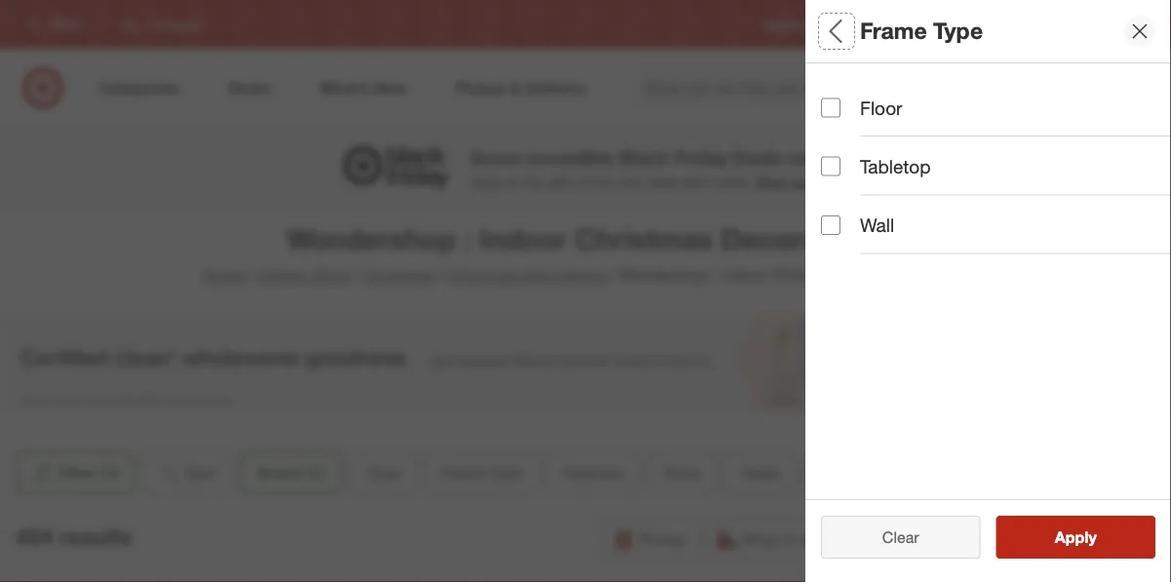 Task type: vqa. For each thing, say whether or not it's contained in the screenshot.
Stock associated with 127
no



Task type: describe. For each thing, give the bounding box(es) containing it.
clear for clear all
[[872, 528, 909, 547]]

2 / from the left
[[354, 266, 360, 285]]

holiday shop link
[[257, 266, 350, 285]]

filter
[[59, 463, 96, 482]]

redcard
[[926, 17, 972, 32]]

frame inside "dialog"
[[860, 17, 927, 44]]

sort button
[[142, 451, 232, 494]]

score
[[471, 146, 522, 169]]

holiday
[[257, 266, 309, 285]]

frame type inside "dialog"
[[860, 17, 983, 44]]

2 vertical spatial frame type
[[441, 463, 522, 482]]

type down "all"
[[821, 83, 862, 106]]

find stores
[[1100, 17, 1159, 32]]

apply
[[1055, 528, 1097, 547]]

4 / from the left
[[611, 266, 616, 285]]

start
[[755, 173, 788, 190]]

wall
[[860, 214, 894, 236]]

top
[[524, 173, 544, 190]]

saving
[[792, 173, 834, 190]]

(454)
[[935, 266, 970, 285]]

1 / from the left
[[248, 266, 253, 285]]

christmas decorations link
[[448, 266, 607, 285]]

0 horizontal spatial frame type button
[[424, 451, 539, 494]]

same day delivery
[[892, 529, 1024, 548]]

registry link
[[765, 16, 808, 33]]

deals
[[646, 173, 679, 190]]

Floor checkbox
[[821, 98, 841, 118]]

guest
[[821, 493, 873, 515]]

incredible
[[527, 146, 614, 169]]

store
[[801, 529, 836, 548]]

deals button
[[724, 451, 796, 494]]

decorations up the advertisement region
[[523, 266, 607, 285]]

brand for brand (1)
[[258, 463, 302, 482]]

decorations down saving
[[721, 221, 884, 256]]

Tabletop checkbox
[[821, 157, 841, 176]]

1 vertical spatial indoor
[[722, 266, 767, 285]]

find
[[1100, 17, 1122, 32]]

454
[[16, 523, 53, 551]]

see results
[[1034, 528, 1117, 547]]

clear all button
[[821, 516, 980, 559]]

now
[[788, 146, 825, 169]]

christmas link
[[363, 266, 435, 285]]

sponsored
[[1113, 412, 1171, 427]]

price
[[664, 463, 700, 482]]

deals inside score incredible black friday deals now save on top gifts & find new deals each week. start saving
[[733, 146, 782, 169]]

gifts
[[548, 173, 574, 190]]

find
[[590, 173, 613, 190]]

all
[[821, 17, 848, 44]]

wondershop : indoor christmas decorations target / holiday shop / christmas / christmas decorations / wondershop : indoor christmas decorations (454)
[[201, 221, 970, 285]]

frame type inside all filters dialog
[[821, 220, 923, 242]]

results for see results
[[1067, 528, 1117, 547]]

rating
[[878, 493, 936, 515]]

1 horizontal spatial wondershop
[[620, 266, 709, 285]]

clear button
[[821, 516, 980, 559]]

Wall checkbox
[[821, 215, 841, 235]]

on
[[504, 173, 520, 190]]

same day delivery button
[[856, 518, 1037, 561]]

tabletop
[[860, 155, 931, 178]]

redcard link
[[926, 16, 972, 33]]

frame type button inside all filters dialog
[[821, 200, 1171, 268]]

in
[[784, 529, 796, 548]]

shipping button
[[1045, 518, 1155, 561]]

floor
[[860, 97, 902, 119]]

price button
[[648, 451, 716, 494]]

brand (1)
[[258, 463, 325, 482]]

pickup
[[639, 529, 686, 548]]



Task type: locate. For each thing, give the bounding box(es) containing it.
shop in store button
[[707, 518, 848, 561]]

0 vertical spatial frame
[[860, 17, 927, 44]]

454 results
[[16, 523, 132, 551]]

: down save
[[464, 221, 472, 256]]

wondershop up wall
[[821, 170, 899, 187]]

guest rating
[[821, 493, 936, 515]]

frame type
[[860, 17, 983, 44], [821, 220, 923, 242], [441, 463, 522, 482]]

/ right target link
[[248, 266, 253, 285]]

same
[[892, 529, 933, 548]]

0 vertical spatial wondershop
[[821, 170, 899, 187]]

guest rating button
[[821, 473, 1171, 541]]

christmas
[[575, 221, 713, 256], [363, 266, 435, 285], [448, 266, 519, 285], [772, 266, 843, 285]]

2 horizontal spatial wondershop
[[821, 170, 899, 187]]

shop inside the wondershop : indoor christmas decorations target / holiday shop / christmas / christmas decorations / wondershop : indoor christmas decorations (454)
[[313, 266, 350, 285]]

1 horizontal spatial shop
[[743, 529, 780, 548]]

0 horizontal spatial wondershop
[[287, 221, 456, 256]]

0 vertical spatial type button
[[821, 63, 1171, 132]]

1 vertical spatial frame
[[821, 220, 876, 242]]

all
[[914, 528, 929, 547]]

results for 454 results
[[59, 523, 132, 551]]

type right ad
[[933, 17, 983, 44]]

(1)
[[100, 463, 118, 482], [307, 463, 325, 482]]

friday
[[674, 146, 727, 169]]

1 horizontal spatial indoor
[[722, 266, 767, 285]]

1 vertical spatial type button
[[350, 451, 416, 494]]

0 horizontal spatial (1)
[[100, 463, 118, 482]]

2 vertical spatial wondershop
[[620, 266, 709, 285]]

christmas down new
[[575, 221, 713, 256]]

shop
[[313, 266, 350, 285], [743, 529, 780, 548]]

features
[[563, 463, 623, 482]]

wondershop
[[821, 170, 899, 187], [287, 221, 456, 256], [620, 266, 709, 285]]

features button
[[546, 451, 640, 494]]

1 vertical spatial frame type
[[821, 220, 923, 242]]

sort
[[186, 463, 216, 482]]

deals
[[733, 146, 782, 169], [741, 463, 780, 482]]

all filters dialog
[[805, 0, 1171, 582]]

0 horizontal spatial shop
[[313, 266, 350, 285]]

frame type dialog
[[805, 0, 1171, 582]]

christmas down wall option
[[772, 266, 843, 285]]

0 vertical spatial indoor
[[480, 221, 567, 256]]

week.
[[716, 173, 752, 190]]

brand inside brand wondershop
[[821, 145, 874, 167]]

type right brand (1)
[[367, 463, 400, 482]]

1 vertical spatial deals
[[741, 463, 780, 482]]

&
[[578, 173, 586, 190]]

weekly
[[839, 17, 877, 32]]

brand
[[821, 145, 874, 167], [258, 463, 302, 482]]

/
[[248, 266, 253, 285], [354, 266, 360, 285], [438, 266, 444, 285], [611, 266, 616, 285]]

registry
[[765, 17, 808, 32]]

type button
[[821, 63, 1171, 132], [350, 451, 416, 494]]

/ right christmas link
[[438, 266, 444, 285]]

What can we help you find? suggestions appear below search field
[[633, 66, 924, 109]]

1 vertical spatial :
[[713, 266, 718, 285]]

ad
[[880, 17, 894, 32]]

1 vertical spatial shop
[[743, 529, 780, 548]]

wondershop inside all filters dialog
[[821, 170, 899, 187]]

type inside "dialog"
[[933, 17, 983, 44]]

0 vertical spatial deals
[[733, 146, 782, 169]]

see
[[1034, 528, 1062, 547]]

(1) inside button
[[100, 463, 118, 482]]

brand right sort on the bottom left of page
[[258, 463, 302, 482]]

0 horizontal spatial type button
[[350, 451, 416, 494]]

results
[[59, 523, 132, 551], [1067, 528, 1117, 547]]

type down "tabletop"
[[881, 220, 923, 242]]

frame inside all filters dialog
[[821, 220, 876, 242]]

/ right 'christmas decorations' link
[[611, 266, 616, 285]]

3 / from the left
[[438, 266, 444, 285]]

target
[[201, 266, 244, 285]]

indoor down the week. on the right of the page
[[722, 266, 767, 285]]

1 vertical spatial frame type button
[[424, 451, 539, 494]]

type button right brand (1)
[[350, 451, 416, 494]]

2 vertical spatial frame
[[441, 463, 485, 482]]

pickup button
[[603, 518, 699, 561]]

type left the features
[[489, 463, 522, 482]]

: down the week. on the right of the page
[[713, 266, 718, 285]]

(1) for brand (1)
[[307, 463, 325, 482]]

0 vertical spatial shop
[[313, 266, 350, 285]]

stores
[[1126, 17, 1159, 32]]

shop inside button
[[743, 529, 780, 548]]

0 vertical spatial frame type button
[[821, 200, 1171, 268]]

clear all
[[872, 528, 929, 547]]

decorations
[[721, 221, 884, 256], [523, 266, 607, 285], [847, 266, 931, 285]]

shipping
[[1081, 529, 1143, 548]]

2 clear from the left
[[882, 528, 919, 547]]

all filters
[[821, 17, 915, 44]]

indoor up 'christmas decorations' link
[[480, 221, 567, 256]]

weekly ad link
[[839, 16, 894, 33]]

each
[[682, 173, 712, 190]]

1 horizontal spatial type button
[[821, 63, 1171, 132]]

deals up start
[[733, 146, 782, 169]]

frame type button
[[821, 200, 1171, 268], [424, 451, 539, 494]]

day
[[937, 529, 964, 548]]

1 horizontal spatial frame type button
[[821, 200, 1171, 268]]

delivery
[[968, 529, 1024, 548]]

1 vertical spatial brand
[[258, 463, 302, 482]]

0 vertical spatial :
[[464, 221, 472, 256]]

1 horizontal spatial results
[[1067, 528, 1117, 547]]

deals inside button
[[741, 463, 780, 482]]

1 (1) from the left
[[100, 463, 118, 482]]

0 horizontal spatial brand
[[258, 463, 302, 482]]

advertisement region
[[0, 314, 1171, 411]]

type
[[933, 17, 983, 44], [821, 83, 862, 106], [881, 220, 923, 242], [367, 463, 400, 482], [489, 463, 522, 482]]

deals up shop in store button
[[741, 463, 780, 482]]

target link
[[201, 266, 244, 285]]

wondershop down deals
[[620, 266, 709, 285]]

new
[[617, 173, 642, 190]]

brand for brand wondershop
[[821, 145, 874, 167]]

christmas right holiday shop link in the left of the page
[[363, 266, 435, 285]]

0 vertical spatial frame type
[[860, 17, 983, 44]]

save
[[471, 173, 501, 190]]

results inside button
[[1067, 528, 1117, 547]]

filters
[[854, 17, 915, 44]]

frame
[[860, 17, 927, 44], [821, 220, 876, 242], [441, 463, 485, 482]]

filter (1) button
[[16, 451, 134, 494]]

clear inside button
[[872, 528, 909, 547]]

clear for clear
[[882, 528, 919, 547]]

find stores link
[[1100, 16, 1159, 33]]

brand up saving
[[821, 145, 874, 167]]

apply button
[[996, 516, 1155, 559]]

0 horizontal spatial :
[[464, 221, 472, 256]]

1 horizontal spatial :
[[713, 266, 718, 285]]

0 horizontal spatial results
[[59, 523, 132, 551]]

0 horizontal spatial indoor
[[480, 221, 567, 256]]

decorations down wall
[[847, 266, 931, 285]]

2 (1) from the left
[[307, 463, 325, 482]]

weekly ad
[[839, 17, 894, 32]]

(1) for filter (1)
[[100, 463, 118, 482]]

indoor
[[480, 221, 567, 256], [722, 266, 767, 285]]

shop left in
[[743, 529, 780, 548]]

shop right holiday on the left of the page
[[313, 266, 350, 285]]

black
[[619, 146, 668, 169]]

shop in store
[[743, 529, 836, 548]]

score incredible black friday deals now save on top gifts & find new deals each week. start saving
[[471, 146, 834, 190]]

christmas right christmas link
[[448, 266, 519, 285]]

0 vertical spatial brand
[[821, 145, 874, 167]]

1 horizontal spatial brand
[[821, 145, 874, 167]]

filter (1)
[[59, 463, 118, 482]]

1 horizontal spatial (1)
[[307, 463, 325, 482]]

:
[[464, 221, 472, 256], [713, 266, 718, 285]]

type button down redcard link
[[821, 63, 1171, 132]]

see results button
[[996, 516, 1155, 559]]

1 clear from the left
[[872, 528, 909, 547]]

clear
[[872, 528, 909, 547], [882, 528, 919, 547]]

1 vertical spatial wondershop
[[287, 221, 456, 256]]

clear inside button
[[882, 528, 919, 547]]

wondershop up christmas link
[[287, 221, 456, 256]]

/ left christmas link
[[354, 266, 360, 285]]

brand wondershop
[[821, 145, 899, 187]]



